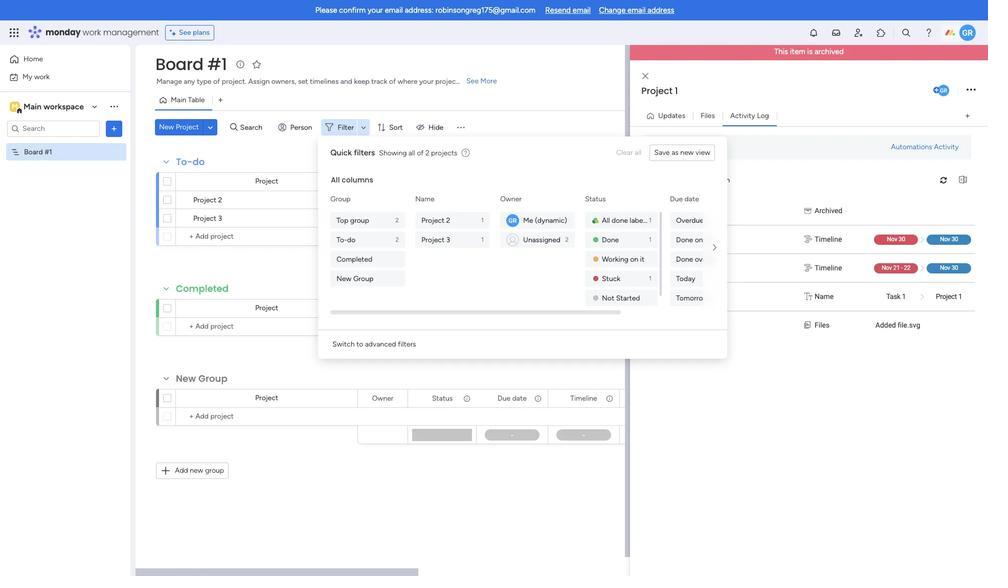 Task type: locate. For each thing, give the bounding box(es) containing it.
activity log
[[731, 112, 769, 120]]

0 vertical spatial 3
[[218, 214, 222, 223]]

1 vertical spatial due date field
[[495, 393, 529, 404]]

0 vertical spatial status field
[[430, 303, 455, 314]]

filters inside button
[[398, 340, 416, 349]]

see for see more
[[467, 77, 479, 85]]

invite members image
[[854, 28, 864, 38]]

project 1 for dapulse timeline column image
[[698, 235, 727, 244]]

1 horizontal spatial greg robinson image
[[937, 84, 951, 97]]

all left columns
[[331, 175, 340, 185]]

owner group
[[500, 212, 577, 248]]

see for see plans
[[179, 28, 191, 37]]

to-do down new project button on the top left of page
[[176, 156, 205, 168]]

0 vertical spatial status
[[585, 195, 606, 204]]

2 all from the left
[[409, 149, 415, 157]]

0 vertical spatial timeline field
[[568, 303, 600, 314]]

30
[[899, 236, 905, 243], [952, 236, 958, 243], [952, 264, 958, 272]]

on inside status group
[[630, 255, 639, 264]]

your right confirm
[[368, 6, 383, 15]]

more
[[481, 77, 497, 85]]

2 status field from the top
[[430, 393, 455, 404]]

change email address link
[[599, 6, 675, 15]]

save
[[654, 148, 670, 157]]

main table button
[[155, 92, 213, 108]]

0 vertical spatial project 2
[[193, 196, 222, 205]]

project 3
[[193, 214, 222, 223], [422, 236, 450, 244]]

30 for nov 30
[[952, 236, 958, 243]]

on for done
[[695, 236, 703, 244]]

date for completed
[[512, 304, 527, 313]]

3
[[218, 214, 222, 223], [446, 236, 450, 244]]

1 all from the left
[[635, 148, 642, 157]]

column information image
[[463, 305, 471, 313], [534, 305, 542, 313], [606, 305, 614, 313], [463, 395, 471, 403]]

add view image down project.
[[219, 96, 223, 104]]

nov 30 for nov 30
[[940, 236, 958, 243]]

0 horizontal spatial do
[[193, 156, 205, 168]]

of left projects
[[417, 149, 424, 157]]

on
[[695, 236, 703, 244], [630, 255, 639, 264]]

address:
[[405, 6, 434, 15]]

added
[[876, 321, 896, 329]]

new group
[[337, 274, 374, 283], [176, 372, 228, 385]]

group right add
[[205, 467, 224, 475]]

1 vertical spatial board #1
[[24, 148, 52, 156]]

type
[[197, 77, 212, 86]]

0 horizontal spatial new
[[159, 123, 174, 131]]

column information image for timeline
[[606, 395, 614, 403]]

work for my
[[34, 72, 50, 81]]

completed inside group "group"
[[337, 255, 373, 264]]

group inside button
[[205, 467, 224, 475]]

greg robinson image
[[937, 84, 951, 97], [506, 214, 519, 227]]

To-do field
[[173, 156, 207, 169]]

2 + add project text field from the top
[[181, 321, 264, 333]]

group group
[[330, 212, 407, 287]]

date inside all columns dialog
[[685, 195, 699, 204]]

Owner field
[[370, 176, 396, 187], [370, 303, 396, 314], [370, 393, 396, 404]]

updates button
[[643, 108, 693, 124]]

name up name group
[[415, 195, 435, 204]]

item
[[790, 47, 806, 56]]

name right dapulse text column icon
[[815, 293, 834, 301]]

1 vertical spatial project 2
[[422, 216, 450, 225]]

0 horizontal spatial board #1
[[24, 148, 52, 156]]

all
[[635, 148, 642, 157], [409, 149, 415, 157]]

options image
[[109, 124, 119, 134]]

owner for 3rd owner field
[[372, 394, 394, 403]]

1 horizontal spatial all
[[602, 216, 610, 225]]

workspace image
[[10, 101, 20, 112]]

2 vertical spatial owner field
[[370, 393, 396, 404]]

sort button
[[373, 119, 409, 136]]

to-do down top
[[337, 236, 356, 244]]

Search field
[[238, 120, 268, 135]]

0 vertical spatial date
[[685, 195, 699, 204]]

1 + add project text field from the top
[[181, 231, 264, 243]]

Completed field
[[173, 282, 231, 296]]

task down tomorrow
[[698, 321, 713, 329]]

1 column information image from the left
[[534, 395, 542, 403]]

1 vertical spatial all
[[602, 216, 610, 225]]

list box
[[643, 196, 976, 340]]

hide
[[429, 123, 444, 132]]

1 vertical spatial #1
[[45, 148, 52, 156]]

top group
[[337, 216, 369, 225]]

0 vertical spatial greg robinson image
[[937, 84, 951, 97]]

2 inside quick filters showing all of 2 projects
[[426, 149, 430, 157]]

Timeline field
[[568, 303, 600, 314], [568, 393, 600, 404]]

0 vertical spatial to-do
[[176, 156, 205, 168]]

see left the more
[[467, 77, 479, 85]]

export to excel image
[[955, 176, 971, 184]]

Search in workspace field
[[21, 123, 85, 135]]

1 horizontal spatial task 1
[[887, 293, 906, 301]]

owner for 2nd owner field from the bottom
[[372, 304, 394, 313]]

activity
[[731, 112, 755, 120], [934, 143, 959, 151]]

all inside status group
[[602, 216, 610, 225]]

filters right quick
[[354, 148, 375, 158]]

column information image for due date
[[534, 395, 542, 403]]

main left table
[[171, 96, 186, 104]]

files right the updates
[[701, 112, 715, 120]]

Due date field
[[495, 303, 529, 314], [495, 393, 529, 404]]

8m
[[659, 321, 670, 329]]

1 horizontal spatial your
[[419, 77, 434, 86]]

1 vertical spatial to-
[[337, 236, 347, 244]]

2 vertical spatial due date
[[498, 394, 527, 403]]

3 email from the left
[[628, 6, 646, 15]]

0 horizontal spatial main
[[24, 102, 41, 111]]

1 horizontal spatial person button
[[692, 172, 736, 188]]

all columns dialog
[[318, 137, 840, 404]]

1 horizontal spatial files
[[815, 321, 830, 329]]

person left filter "popup button"
[[290, 123, 312, 132]]

my work button
[[6, 69, 110, 85]]

to-do inside group "group"
[[337, 236, 356, 244]]

email for change email address
[[628, 6, 646, 15]]

clear all button
[[612, 145, 646, 161]]

of inside quick filters showing all of 2 projects
[[417, 149, 424, 157]]

0 horizontal spatial email
[[385, 6, 403, 15]]

1 horizontal spatial work
[[83, 27, 101, 38]]

0 horizontal spatial filters
[[354, 148, 375, 158]]

email right the "change"
[[628, 6, 646, 15]]

today
[[676, 274, 696, 283]]

group
[[350, 216, 369, 225], [205, 467, 224, 475]]

file.svg
[[898, 321, 921, 329]]

1 vertical spatial board
[[24, 148, 43, 156]]

greg robinson image left me
[[506, 214, 519, 227]]

0 horizontal spatial column information image
[[534, 395, 542, 403]]

0 horizontal spatial work
[[34, 72, 50, 81]]

0 horizontal spatial 3
[[218, 214, 222, 223]]

new
[[159, 123, 174, 131], [337, 274, 352, 283], [176, 372, 196, 385]]

activity left log
[[731, 112, 755, 120]]

nov 30
[[887, 236, 905, 243], [940, 236, 958, 243], [940, 264, 958, 272]]

time
[[705, 236, 719, 244]]

name
[[415, 195, 435, 204], [815, 293, 834, 301]]

2 2m from the top
[[659, 235, 670, 244]]

project 1 for dapulse timeline column icon
[[698, 264, 727, 272]]

#1 up type
[[207, 53, 227, 76]]

1 horizontal spatial filters
[[398, 340, 416, 349]]

arrow down image
[[358, 121, 370, 134]]

work
[[83, 27, 101, 38], [34, 72, 50, 81]]

project 2
[[193, 196, 222, 205], [422, 216, 450, 225]]

main
[[171, 96, 186, 104], [24, 102, 41, 111]]

all done labels
[[602, 216, 648, 225]]

1 horizontal spatial name
[[815, 293, 834, 301]]

select product image
[[9, 28, 19, 38]]

2 vertical spatial 2m
[[659, 264, 670, 272]]

#1 down search in workspace 'field'
[[45, 148, 52, 156]]

1 vertical spatial 22
[[904, 264, 911, 272]]

0 vertical spatial person button
[[274, 119, 318, 136]]

new right as
[[681, 148, 694, 157]]

greg robinson image inside the owner group
[[506, 214, 519, 227]]

due date field for new group
[[495, 393, 529, 404]]

work inside button
[[34, 72, 50, 81]]

board #1 down search in workspace 'field'
[[24, 148, 52, 156]]

22 up 23
[[516, 197, 523, 204]]

1 vertical spatial due
[[498, 304, 511, 313]]

2 column information image from the left
[[606, 395, 614, 403]]

main right workspace image
[[24, 102, 41, 111]]

showing
[[379, 149, 407, 157]]

all left "done"
[[602, 216, 610, 225]]

view
[[696, 148, 711, 157]]

add to favorites image
[[252, 59, 262, 69]]

3 2m from the top
[[659, 264, 670, 272]]

22 right -
[[904, 264, 911, 272]]

0 horizontal spatial 22
[[516, 197, 523, 204]]

1 horizontal spatial new
[[681, 148, 694, 157]]

add view image down options icon
[[966, 112, 970, 120]]

owner
[[372, 177, 394, 186], [500, 195, 522, 204], [372, 304, 394, 313], [372, 394, 394, 403]]

2m for nov 30
[[659, 235, 670, 244]]

0 horizontal spatial to-
[[176, 156, 193, 168]]

main for main table
[[171, 96, 186, 104]]

due inside all columns dialog
[[670, 195, 683, 204]]

email left address:
[[385, 6, 403, 15]]

board #1 inside "list box"
[[24, 148, 52, 156]]

files inside files "button"
[[701, 112, 715, 120]]

task 1
[[887, 293, 906, 301], [698, 321, 719, 329]]

1 vertical spatial new
[[337, 274, 352, 283]]

0 horizontal spatial files
[[701, 112, 715, 120]]

1 vertical spatial completed
[[176, 282, 229, 295]]

see plans button
[[165, 25, 214, 40]]

task down nov 21 - 22
[[887, 293, 901, 301]]

v2 file column image
[[805, 320, 811, 331]]

board up any
[[156, 53, 203, 76]]

main inside button
[[171, 96, 186, 104]]

email for resend email
[[573, 6, 591, 15]]

main workspace
[[24, 102, 84, 111]]

2 vertical spatial status
[[432, 394, 453, 403]]

project 1
[[642, 84, 678, 97], [698, 207, 727, 215], [698, 235, 727, 244], [698, 264, 727, 272], [698, 293, 727, 301], [936, 293, 963, 301]]

dapulse timeline column image
[[805, 234, 812, 245]]

group right top
[[350, 216, 369, 225]]

1 horizontal spatial new
[[176, 372, 196, 385]]

2 email from the left
[[573, 6, 591, 15]]

1 vertical spatial greg robinson image
[[506, 214, 519, 227]]

notifications image
[[809, 28, 819, 38]]

column information image for due date
[[534, 305, 542, 313]]

1 horizontal spatial 3
[[446, 236, 450, 244]]

work right my
[[34, 72, 50, 81]]

timelines
[[310, 77, 339, 86]]

0 horizontal spatial name
[[415, 195, 435, 204]]

0 horizontal spatial task
[[698, 321, 713, 329]]

main table
[[171, 96, 205, 104]]

task 1 down nov 21 - 22
[[887, 293, 906, 301]]

1 horizontal spatial activity
[[934, 143, 959, 151]]

New Group field
[[173, 372, 230, 386]]

task 1 down tomorrow
[[698, 321, 719, 329]]

owner inside all columns dialog
[[500, 195, 522, 204]]

2 vertical spatial due
[[498, 394, 511, 403]]

0 vertical spatial stuck
[[433, 214, 451, 223]]

to- down top
[[337, 236, 347, 244]]

add view image
[[219, 96, 223, 104], [966, 112, 970, 120]]

do down top group
[[347, 236, 356, 244]]

#1
[[207, 53, 227, 76], [45, 148, 52, 156]]

2 horizontal spatial email
[[628, 6, 646, 15]]

1 horizontal spatial add view image
[[966, 112, 970, 120]]

1 vertical spatial files
[[815, 321, 830, 329]]

2 vertical spatial + add project text field
[[181, 411, 264, 423]]

on left time
[[695, 236, 703, 244]]

1 vertical spatial 2m
[[659, 235, 670, 244]]

apps image
[[876, 28, 887, 38]]

board #1 up any
[[156, 53, 227, 76]]

to-do
[[176, 156, 205, 168], [337, 236, 356, 244]]

1 vertical spatial + add project text field
[[181, 321, 264, 333]]

1 vertical spatial filters
[[398, 340, 416, 349]]

new right add
[[190, 467, 203, 475]]

greg robinson image left options icon
[[937, 84, 951, 97]]

4m
[[659, 293, 670, 301]]

all inside button
[[635, 148, 642, 157]]

0 vertical spatial project 3
[[193, 214, 222, 223]]

new inside all columns dialog
[[681, 148, 694, 157]]

all right clear
[[635, 148, 642, 157]]

files button
[[693, 108, 723, 124]]

+ Add project text field
[[181, 231, 264, 243], [181, 321, 264, 333], [181, 411, 264, 423]]

0 vertical spatial #1
[[207, 53, 227, 76]]

menu image
[[456, 122, 466, 132]]

2 owner field from the top
[[370, 303, 396, 314]]

close image
[[643, 73, 649, 80]]

dapulse archive o image
[[805, 207, 812, 215]]

task
[[887, 293, 901, 301], [698, 321, 713, 329]]

0 vertical spatial due
[[670, 195, 683, 204]]

switch
[[333, 340, 355, 349]]

2 inside name group
[[446, 216, 450, 225]]

see left plans
[[179, 28, 191, 37]]

search everything image
[[901, 28, 912, 38]]

all right showing
[[409, 149, 415, 157]]

1 horizontal spatial of
[[389, 77, 396, 86]]

1 vertical spatial see
[[467, 77, 479, 85]]

nov 22
[[502, 197, 523, 204]]

project
[[435, 77, 459, 86]]

3 inside name group
[[446, 236, 450, 244]]

2m for nov 21 - 22
[[659, 264, 670, 272]]

stuck
[[433, 214, 451, 223], [602, 274, 621, 283]]

automations activity button
[[887, 139, 963, 156]]

updates
[[658, 112, 685, 120]]

2
[[426, 149, 430, 157], [218, 196, 222, 205], [446, 216, 450, 225], [396, 217, 399, 224], [396, 236, 399, 244], [565, 236, 569, 244]]

person button down view
[[692, 172, 736, 188]]

all for all columns
[[331, 175, 340, 185]]

hide button
[[412, 119, 450, 136]]

learn more image
[[462, 148, 470, 158]]

22
[[516, 197, 523, 204], [904, 264, 911, 272]]

1 horizontal spatial completed
[[337, 255, 373, 264]]

of right type
[[213, 77, 220, 86]]

files
[[701, 112, 715, 120], [815, 321, 830, 329]]

Status field
[[430, 303, 455, 314], [430, 393, 455, 404]]

person button right the search field
[[274, 119, 318, 136]]

status for 2nd status field
[[432, 394, 453, 403]]

1 vertical spatial project 3
[[422, 236, 450, 244]]

1 2m from the top
[[659, 207, 670, 215]]

1 vertical spatial task 1
[[698, 321, 719, 329]]

option
[[0, 143, 130, 145]]

1 vertical spatial group
[[353, 274, 374, 283]]

main inside workspace selection 'element'
[[24, 102, 41, 111]]

filters right advanced
[[398, 340, 416, 349]]

done up working
[[602, 236, 619, 244]]

of right track
[[389, 77, 396, 86]]

overdue
[[676, 216, 704, 225]]

0 vertical spatial to-
[[176, 156, 193, 168]]

0 horizontal spatial new group
[[176, 372, 228, 385]]

due date for new group
[[498, 394, 527, 403]]

files right v2 file column image
[[815, 321, 830, 329]]

0 vertical spatial add view image
[[219, 96, 223, 104]]

2 vertical spatial new
[[176, 372, 196, 385]]

0 vertical spatial activity
[[731, 112, 755, 120]]

1 horizontal spatial email
[[573, 6, 591, 15]]

work right monday
[[83, 27, 101, 38]]

1 horizontal spatial group
[[350, 216, 369, 225]]

on left it at the right of page
[[630, 255, 639, 264]]

0 horizontal spatial task 1
[[698, 321, 719, 329]]

0 vertical spatial task
[[887, 293, 901, 301]]

0 horizontal spatial #1
[[45, 148, 52, 156]]

1 horizontal spatial stuck
[[602, 274, 621, 283]]

on for working
[[630, 255, 639, 264]]

column information image
[[534, 395, 542, 403], [606, 395, 614, 403]]

do down new project button on the top left of page
[[193, 156, 205, 168]]

activity up refresh icon
[[934, 143, 959, 151]]

0 vertical spatial work
[[83, 27, 101, 38]]

board down search in workspace 'field'
[[24, 148, 43, 156]]

dapulse addbtn image
[[934, 87, 940, 93]]

1 horizontal spatial all
[[635, 148, 642, 157]]

new
[[681, 148, 694, 157], [190, 467, 203, 475]]

filter
[[338, 123, 354, 132]]

2 vertical spatial group
[[198, 372, 228, 385]]

this item is archived
[[775, 47, 844, 56]]

2 due date field from the top
[[495, 393, 529, 404]]

0 vertical spatial see
[[179, 28, 191, 37]]

greg robinson image
[[960, 25, 976, 41]]

home button
[[6, 51, 110, 68]]

person down view
[[708, 176, 730, 184]]

see
[[179, 28, 191, 37], [467, 77, 479, 85]]

project 1 for dapulse archive o image
[[698, 207, 727, 215]]

2 vertical spatial date
[[512, 394, 527, 403]]

2 horizontal spatial new
[[337, 274, 352, 283]]

project 1 inside field
[[642, 84, 678, 97]]

angle down image
[[208, 124, 213, 131]]

on inside the due date group
[[695, 236, 703, 244]]

1 due date field from the top
[[495, 303, 529, 314]]

do inside group "group"
[[347, 236, 356, 244]]

see inside button
[[179, 28, 191, 37]]

1 horizontal spatial task
[[887, 293, 901, 301]]

your right the where
[[419, 77, 434, 86]]

email right resend
[[573, 6, 591, 15]]

any
[[184, 77, 195, 86]]

0 horizontal spatial new
[[190, 467, 203, 475]]

project 3 inside name group
[[422, 236, 450, 244]]

to- down new project button on the top left of page
[[176, 156, 193, 168]]

0 horizontal spatial group
[[198, 372, 228, 385]]

0 vertical spatial person
[[290, 123, 312, 132]]

group
[[330, 195, 351, 204], [353, 274, 374, 283], [198, 372, 228, 385]]



Task type: vqa. For each thing, say whether or not it's contained in the screenshot.
top 28
no



Task type: describe. For each thing, give the bounding box(es) containing it.
group inside field
[[198, 372, 228, 385]]

done inside status group
[[602, 236, 619, 244]]

done down overdue
[[676, 236, 693, 244]]

1 status field from the top
[[430, 303, 455, 314]]

0 horizontal spatial activity
[[731, 112, 755, 120]]

home
[[24, 55, 43, 63]]

23
[[516, 215, 523, 222]]

1 horizontal spatial #1
[[207, 53, 227, 76]]

nov 30 for nov 21 - 22
[[940, 264, 958, 272]]

show board description image
[[234, 59, 246, 70]]

please confirm your email address: robinsongreg175@gmail.com
[[315, 6, 536, 15]]

automations
[[891, 143, 933, 151]]

m
[[12, 102, 18, 111]]

top
[[337, 216, 349, 225]]

status inside all columns dialog
[[585, 195, 606, 204]]

switch to advanced filters
[[333, 340, 416, 349]]

name group
[[415, 212, 492, 248]]

all for all done labels
[[602, 216, 610, 225]]

1 vertical spatial person button
[[692, 172, 736, 188]]

column information image for timeline
[[606, 305, 614, 313]]

0 vertical spatial filters
[[354, 148, 375, 158]]

manage
[[157, 77, 182, 86]]

project inside button
[[176, 123, 199, 131]]

done
[[612, 216, 628, 225]]

due date inside all columns dialog
[[670, 195, 699, 204]]

switch to advanced filters button
[[328, 337, 420, 353]]

status for 1st status field
[[432, 304, 453, 313]]

robinsongreg175@gmail.com
[[436, 6, 536, 15]]

me
[[523, 216, 533, 225]]

filter button
[[321, 119, 370, 136]]

started
[[616, 294, 640, 303]]

1 email from the left
[[385, 6, 403, 15]]

add new group
[[175, 467, 224, 475]]

do inside field
[[193, 156, 205, 168]]

0 horizontal spatial add view image
[[219, 96, 223, 104]]

done up name group
[[434, 196, 451, 205]]

Board #1 field
[[153, 53, 230, 76]]

all inside quick filters showing all of 2 projects
[[409, 149, 415, 157]]

where
[[398, 77, 418, 86]]

owners,
[[271, 77, 296, 86]]

labels
[[630, 216, 648, 225]]

(dynamic)
[[535, 216, 567, 225]]

assign
[[248, 77, 270, 86]]

automations activity
[[891, 143, 959, 151]]

set
[[298, 77, 308, 86]]

group inside "group"
[[350, 216, 369, 225]]

workspace selection element
[[10, 101, 85, 114]]

to-do inside field
[[176, 156, 205, 168]]

0 horizontal spatial stuck
[[433, 214, 451, 223]]

3 + add project text field from the top
[[181, 411, 264, 423]]

overdue
[[695, 255, 721, 264]]

refresh image
[[936, 176, 952, 184]]

status group
[[585, 212, 660, 306]]

-
[[901, 264, 903, 272]]

inbox image
[[831, 28, 842, 38]]

1 inside field
[[675, 84, 678, 97]]

board #1 list box
[[0, 141, 130, 299]]

dapulse text column image
[[805, 292, 813, 302]]

owner for first owner field from the top of the page
[[372, 177, 394, 186]]

new group inside group "group"
[[337, 274, 374, 283]]

activities
[[676, 143, 705, 152]]

name inside list box
[[815, 293, 834, 301]]

change
[[599, 6, 626, 15]]

21
[[893, 264, 900, 272]]

3 owner field from the top
[[370, 393, 396, 404]]

manage any type of project. assign owners, set timelines and keep track of where your project stands.
[[157, 77, 483, 86]]

Project 1 field
[[639, 84, 932, 97]]

1 vertical spatial new
[[190, 467, 203, 475]]

other
[[655, 143, 674, 152]]

workspace options image
[[109, 101, 119, 112]]

v2 search image
[[230, 122, 238, 133]]

plans
[[193, 28, 210, 37]]

due date field for completed
[[495, 303, 529, 314]]

keep
[[354, 77, 370, 86]]

group inside "group"
[[353, 274, 374, 283]]

resend
[[545, 6, 571, 15]]

dapulse timeline column image
[[805, 263, 812, 274]]

sort
[[389, 123, 403, 132]]

2 inside the owner group
[[565, 236, 569, 244]]

completed inside field
[[176, 282, 229, 295]]

table
[[188, 96, 205, 104]]

done overdue
[[676, 255, 721, 264]]

working
[[602, 255, 629, 264]]

stands.
[[460, 77, 483, 86]]

board inside "list box"
[[24, 148, 43, 156]]

work for monday
[[83, 27, 101, 38]]

to- inside group "group"
[[337, 236, 347, 244]]

date for new group
[[512, 394, 527, 403]]

address
[[648, 6, 675, 15]]

me (dynamic)
[[523, 216, 567, 225]]

see more link
[[466, 76, 498, 86]]

1 vertical spatial your
[[419, 77, 434, 86]]

log
[[757, 112, 769, 120]]

as
[[672, 148, 679, 157]]

new group inside field
[[176, 372, 228, 385]]

due for completed
[[498, 304, 511, 313]]

1 owner field from the top
[[370, 176, 396, 187]]

is
[[808, 47, 813, 56]]

add new group button
[[156, 463, 229, 479]]

and
[[341, 77, 352, 86]]

done up "today"
[[676, 255, 693, 264]]

new project button
[[155, 119, 203, 136]]

quick filters showing all of 2 projects
[[330, 148, 458, 158]]

project 2 inside name group
[[422, 216, 450, 225]]

new inside group "group"
[[337, 274, 352, 283]]

project inside field
[[642, 84, 673, 97]]

project 1 for dapulse text column icon
[[698, 293, 727, 301]]

due for new group
[[498, 394, 511, 403]]

nov 21 - 22
[[882, 264, 911, 272]]

quick
[[330, 148, 352, 158]]

0 vertical spatial board #1
[[156, 53, 227, 76]]

stuck inside status group
[[602, 274, 621, 283]]

30 for nov 21 - 22
[[952, 264, 958, 272]]

to
[[357, 340, 363, 349]]

my
[[23, 72, 32, 81]]

see plans
[[179, 28, 210, 37]]

change email address
[[599, 6, 675, 15]]

new inside field
[[176, 372, 196, 385]]

22 inside list box
[[904, 264, 911, 272]]

see more
[[467, 77, 497, 85]]

1 timeline field from the top
[[568, 303, 600, 314]]

workspace
[[43, 102, 84, 111]]

my work
[[23, 72, 50, 81]]

1 vertical spatial activity
[[934, 143, 959, 151]]

0 horizontal spatial of
[[213, 77, 220, 86]]

help image
[[924, 28, 934, 38]]

0 vertical spatial your
[[368, 6, 383, 15]]

not started
[[602, 294, 640, 303]]

archived
[[815, 207, 843, 215]]

1 vertical spatial add view image
[[966, 112, 970, 120]]

0 horizontal spatial project 2
[[193, 196, 222, 205]]

2 timeline field from the top
[[568, 393, 600, 404]]

unassigned
[[523, 236, 561, 244]]

clear
[[616, 148, 633, 157]]

monday work management
[[46, 27, 159, 38]]

to- inside field
[[176, 156, 193, 168]]

clear all
[[616, 148, 642, 157]]

please
[[315, 6, 337, 15]]

this
[[775, 47, 788, 56]]

1 horizontal spatial group
[[330, 195, 351, 204]]

options image
[[967, 83, 976, 97]]

new inside button
[[159, 123, 174, 131]]

all columns
[[331, 175, 374, 185]]

done on time
[[676, 236, 719, 244]]

#1 inside "list box"
[[45, 148, 52, 156]]

other activities
[[655, 143, 705, 152]]

not
[[602, 294, 615, 303]]

due date for completed
[[498, 304, 527, 313]]

0 vertical spatial 22
[[516, 197, 523, 204]]

nov 23
[[502, 215, 523, 222]]

management
[[103, 27, 159, 38]]

0 horizontal spatial person
[[290, 123, 312, 132]]

projects
[[431, 149, 458, 157]]

list box containing 2m
[[643, 196, 976, 340]]

add
[[175, 467, 188, 475]]

save as new view
[[654, 148, 711, 157]]

0 horizontal spatial person button
[[274, 119, 318, 136]]

new project
[[159, 123, 199, 131]]

1 vertical spatial person
[[708, 176, 730, 184]]

name inside all columns dialog
[[415, 195, 435, 204]]

save as new view button
[[650, 145, 715, 161]]

resend email link
[[545, 6, 591, 15]]

main for main workspace
[[24, 102, 41, 111]]

column information image for status
[[463, 305, 471, 313]]

it
[[640, 255, 645, 264]]

0 vertical spatial task 1
[[887, 293, 906, 301]]

0 vertical spatial board
[[156, 53, 203, 76]]

due date group
[[670, 212, 745, 404]]



